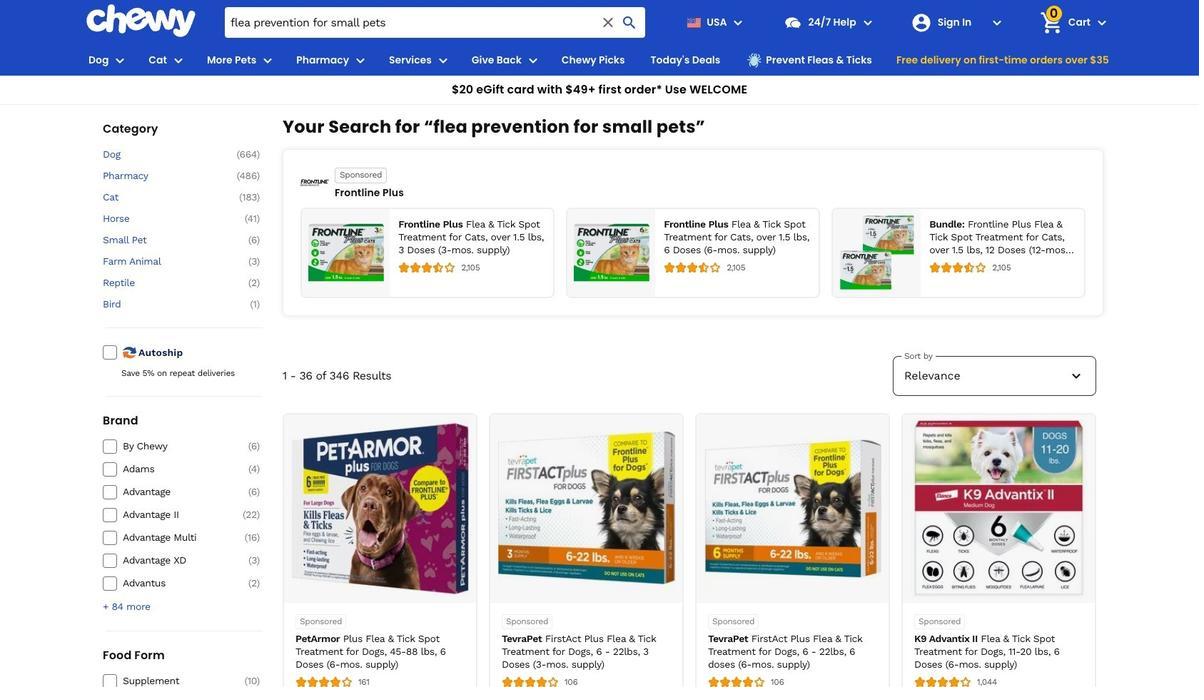 Task type: describe. For each thing, give the bounding box(es) containing it.
header image image
[[301, 169, 329, 197]]

2 menu image from the left
[[170, 52, 187, 69]]

2 menu image from the left
[[352, 52, 369, 69]]

1 menu image from the left
[[259, 52, 277, 69]]

tevrapet firstact plus flea & tick treatment for dogs, 6 - 22lbs, 3 doses (3-mos. supply) image
[[498, 421, 675, 598]]

Search text field
[[225, 7, 646, 38]]

items image
[[1039, 10, 1064, 35]]

delete search image
[[600, 14, 617, 31]]

petarmor plus flea & tick spot treatment for dogs, 45-88 lbs, 6 doses (6-mos. supply) image
[[292, 421, 469, 598]]

1 menu image from the left
[[112, 52, 129, 69]]

frontline plus flea & tick spot treatment for cats, over 1.5 lbs, 12 doses (12-mos. supply) image
[[839, 215, 916, 291]]

3 menu image from the left
[[435, 52, 452, 69]]

change region menu image
[[730, 14, 747, 31]]

help menu image
[[860, 14, 877, 31]]

Product search field
[[225, 7, 646, 38]]



Task type: locate. For each thing, give the bounding box(es) containing it.
menu image
[[112, 52, 129, 69], [170, 52, 187, 69], [525, 52, 542, 69]]

frontline plus flea & tick spot treatment for cats, over 1.5 lbs, 6 doses (6-mos. supply) image
[[573, 215, 650, 291]]

submit search image
[[622, 14, 639, 31]]

2 horizontal spatial menu image
[[525, 52, 542, 69]]

frontline plus flea & tick spot treatment for cats, over 1.5 lbs, 3 doses (3-mos. supply) image
[[308, 215, 384, 291]]

1 horizontal spatial menu image
[[170, 52, 187, 69]]

0 horizontal spatial menu image
[[112, 52, 129, 69]]

2 horizontal spatial menu image
[[435, 52, 452, 69]]

menu image
[[259, 52, 277, 69], [352, 52, 369, 69], [435, 52, 452, 69]]

3 menu image from the left
[[525, 52, 542, 69]]

chewy home image
[[86, 4, 196, 37]]

0 horizontal spatial menu image
[[259, 52, 277, 69]]

list
[[301, 208, 1086, 299]]

chewy support image
[[784, 13, 803, 32]]

tevrapet firstact plus flea & tick treatment for dogs, 6 - 22lbs, 6 doses (6-mos. supply) image
[[704, 421, 882, 598]]

account menu image
[[989, 14, 1006, 31]]

site banner
[[0, 0, 1200, 105]]

1 horizontal spatial menu image
[[352, 52, 369, 69]]

cart menu image
[[1094, 14, 1111, 31]]



Task type: vqa. For each thing, say whether or not it's contained in the screenshot.
THROUGH
no



